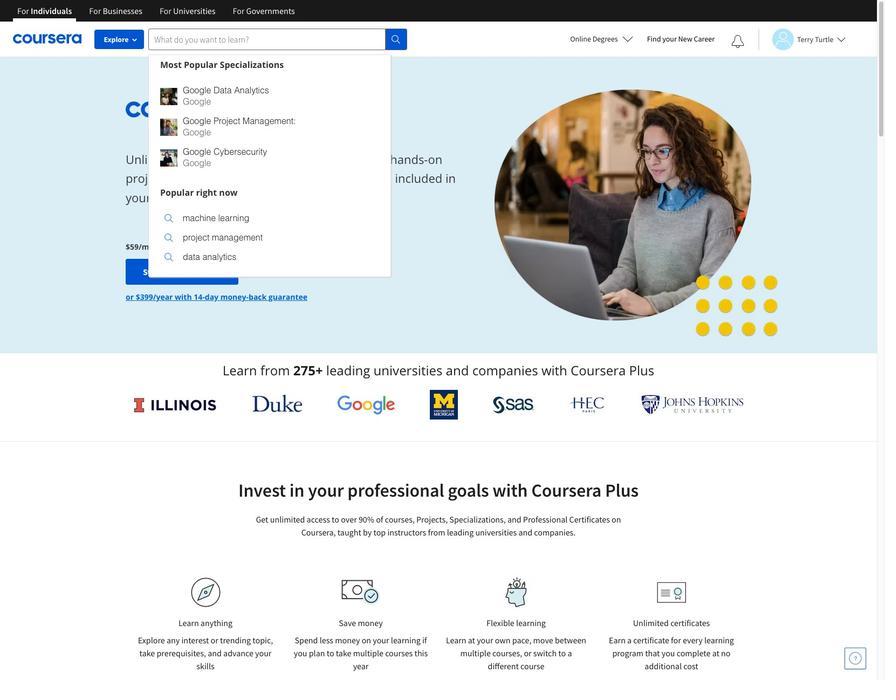 Task type: vqa. For each thing, say whether or not it's contained in the screenshot.


Task type: locate. For each thing, give the bounding box(es) containing it.
at inside learn at your own pace, move between multiple courses, or switch to a different course
[[468, 635, 476, 646]]

2 vertical spatial or
[[524, 648, 532, 659]]

year
[[353, 661, 369, 672]]

machine learning
[[183, 214, 250, 223]]

turtle
[[816, 34, 834, 44]]

in up unlimited
[[290, 479, 305, 502]]

learn for learn from 275+ leading universities and companies with coursera plus
[[223, 362, 257, 380]]

project management
[[183, 233, 263, 243]]

coursera up professional
[[532, 479, 602, 502]]

cybersecurity
[[214, 147, 267, 157]]

0 vertical spatial or
[[126, 292, 134, 302]]

you up additional
[[662, 648, 676, 659]]

certificates
[[671, 618, 711, 629]]

your down projects,
[[126, 189, 151, 205]]

or inside explore any interest or trending topic, take prerequisites, and advance your skills
[[211, 635, 219, 646]]

1 vertical spatial day
[[205, 292, 219, 302]]

2 vertical spatial with
[[493, 479, 528, 502]]

2 vertical spatial on
[[362, 635, 371, 646]]

unlimited for unlimited certificates
[[634, 618, 669, 629]]

courses, up different
[[493, 648, 523, 659]]

0 vertical spatial popular
[[184, 59, 218, 70]]

0 vertical spatial a
[[628, 635, 632, 646]]

/month,
[[139, 242, 169, 252]]

2 vertical spatial courses,
[[493, 648, 523, 659]]

7,000+
[[236, 151, 273, 167]]

or left $399
[[126, 292, 134, 302]]

1 horizontal spatial learn
[[223, 362, 257, 380]]

0 horizontal spatial learn
[[179, 618, 199, 629]]

at left 'own'
[[468, 635, 476, 646]]

learn at your own pace, move between multiple courses, or switch to a different course
[[446, 635, 587, 672]]

to up the ready
[[222, 151, 233, 167]]

1 horizontal spatial a
[[628, 635, 632, 646]]

1 vertical spatial popular
[[160, 187, 194, 198]]

plus
[[630, 362, 655, 380], [606, 479, 639, 502]]

unlimited inside 'unlimited access to 7,000+ world-class courses, hands-on projects, and job-ready certificate programs—all included in your subscription'
[[126, 151, 180, 167]]

specializations,
[[450, 514, 506, 525]]

suggestion image image up projects,
[[160, 149, 178, 167]]

on right certificates at the right bottom of page
[[612, 514, 622, 525]]

online degrees
[[571, 34, 618, 44]]

1 horizontal spatial on
[[428, 151, 443, 167]]

your left 'own'
[[477, 635, 494, 646]]

flexible learning
[[487, 618, 546, 629]]

access inside 'unlimited access to 7,000+ world-class courses, hands-on projects, and job-ready certificate programs—all included in your subscription'
[[183, 151, 219, 167]]

with right companies at the bottom of the page
[[542, 362, 568, 380]]

universities down specializations,
[[476, 527, 517, 538]]

1 horizontal spatial day
[[205, 292, 219, 302]]

for left universities
[[160, 5, 172, 16]]

1 vertical spatial certificate
[[634, 635, 670, 646]]

/year
[[153, 292, 173, 302]]

this
[[415, 648, 428, 659]]

0 horizontal spatial with
[[175, 292, 192, 302]]

your up courses
[[373, 635, 390, 646]]

learn up the interest at bottom
[[179, 618, 199, 629]]

in right included at the top left
[[446, 170, 456, 186]]

leading
[[327, 362, 371, 380], [447, 527, 474, 538]]

explore inside explore any interest or trending topic, take prerequisites, and advance your skills
[[138, 635, 165, 646]]

1 vertical spatial universities
[[476, 527, 517, 538]]

with right "goals"
[[493, 479, 528, 502]]

or
[[126, 292, 134, 302], [211, 635, 219, 646], [524, 648, 532, 659]]

for left individuals
[[17, 5, 29, 16]]

1 multiple from the left
[[353, 648, 384, 659]]

day left money-
[[205, 292, 219, 302]]

multiple up year
[[353, 648, 384, 659]]

suggestion image image down subscription at the left top of the page
[[165, 214, 173, 223]]

for left governments
[[233, 5, 245, 16]]

cancel
[[171, 242, 195, 252]]

companies.
[[535, 527, 576, 538]]

or down anything
[[211, 635, 219, 646]]

2 for from the left
[[89, 5, 101, 16]]

suggestion image image down $59 /month, cancel anytime at the left top of the page
[[165, 253, 173, 262]]

learning up courses
[[391, 635, 421, 646]]

job-
[[201, 170, 222, 186]]

explore for explore
[[104, 35, 129, 44]]

0 horizontal spatial in
[[290, 479, 305, 502]]

5 google from the top
[[183, 147, 211, 157]]

1 vertical spatial access
[[307, 514, 330, 525]]

your inside 'unlimited access to 7,000+ world-class courses, hands-on projects, and job-ready certificate programs—all included in your subscription'
[[126, 189, 151, 205]]

flexible learning image
[[498, 578, 535, 608]]

to
[[222, 151, 233, 167], [332, 514, 340, 525], [327, 648, 334, 659], [559, 648, 566, 659]]

list box containing machine learning
[[149, 202, 391, 277]]

0 horizontal spatial access
[[183, 151, 219, 167]]

from down "projects,"
[[428, 527, 446, 538]]

explore inside dropdown button
[[104, 35, 129, 44]]

management
[[212, 233, 263, 243]]

0 vertical spatial in
[[446, 170, 456, 186]]

leading down specializations,
[[447, 527, 474, 538]]

a
[[628, 635, 632, 646], [568, 648, 572, 659]]

included
[[395, 170, 443, 186]]

0 vertical spatial access
[[183, 151, 219, 167]]

1 vertical spatial with
[[542, 362, 568, 380]]

3 for from the left
[[160, 5, 172, 16]]

0 vertical spatial day
[[171, 267, 185, 278]]

1 vertical spatial from
[[428, 527, 446, 538]]

learning up no
[[705, 635, 735, 646]]

and up popular right now
[[176, 170, 197, 186]]

0 horizontal spatial certificate
[[256, 170, 311, 186]]

certificate up that
[[634, 635, 670, 646]]

at left no
[[713, 648, 720, 659]]

learn up duke university image
[[223, 362, 257, 380]]

to down between
[[559, 648, 566, 659]]

2 horizontal spatial learn
[[446, 635, 467, 646]]

multiple up different
[[461, 648, 491, 659]]

4 for from the left
[[233, 5, 245, 16]]

every
[[683, 635, 703, 646]]

program
[[613, 648, 644, 659]]

day left 'free'
[[171, 267, 185, 278]]

1 vertical spatial at
[[713, 648, 720, 659]]

to inside spend less money on your learning if you plan to take multiple courses this year
[[327, 648, 334, 659]]

and left professional
[[508, 514, 522, 525]]

money-
[[221, 292, 249, 302]]

explore left any
[[138, 635, 165, 646]]

1 horizontal spatial with
[[493, 479, 528, 502]]

learn right if
[[446, 635, 467, 646]]

courses, up instructors
[[385, 514, 415, 525]]

1 horizontal spatial unlimited
[[634, 618, 669, 629]]

or up "course"
[[524, 648, 532, 659]]

1 vertical spatial unlimited
[[634, 618, 669, 629]]

0 vertical spatial on
[[428, 151, 443, 167]]

0 horizontal spatial take
[[140, 648, 155, 659]]

terry turtle
[[798, 34, 834, 44]]

courses, up the programs—all
[[341, 151, 387, 167]]

1 for from the left
[[17, 5, 29, 16]]

universities
[[173, 5, 216, 16]]

2 you from the left
[[662, 648, 676, 659]]

with
[[175, 292, 192, 302], [542, 362, 568, 380], [493, 479, 528, 502]]

2 take from the left
[[336, 648, 352, 659]]

your down topic,
[[255, 648, 272, 659]]

explore down for businesses
[[104, 35, 129, 44]]

0 horizontal spatial on
[[362, 635, 371, 646]]

2 google from the top
[[183, 97, 211, 107]]

on down save money
[[362, 635, 371, 646]]

0 horizontal spatial unlimited
[[126, 151, 180, 167]]

start 7-day free trial
[[143, 267, 221, 278]]

hec paris image
[[569, 394, 607, 416]]

0 vertical spatial courses,
[[341, 151, 387, 167]]

1 vertical spatial explore
[[138, 635, 165, 646]]

universities inside get unlimited access to over 90% of courses, projects, specializations, and professional certificates on coursera, taught by top instructors from leading universities and companies.
[[476, 527, 517, 538]]

0 vertical spatial leading
[[327, 362, 371, 380]]

0 vertical spatial at
[[468, 635, 476, 646]]

1 horizontal spatial universities
[[476, 527, 517, 538]]

popular left right
[[160, 187, 194, 198]]

between
[[556, 635, 587, 646]]

a right earn on the bottom
[[628, 635, 632, 646]]

2 horizontal spatial with
[[542, 362, 568, 380]]

your right find
[[663, 34, 677, 44]]

money right save
[[358, 618, 383, 629]]

courses
[[386, 648, 413, 659]]

$399
[[136, 292, 153, 302]]

0 horizontal spatial explore
[[104, 35, 129, 44]]

learning inside list box
[[218, 214, 250, 223]]

money
[[358, 618, 383, 629], [335, 635, 360, 646]]

on up included at the top left
[[428, 151, 443, 167]]

access up "job-"
[[183, 151, 219, 167]]

online degrees button
[[562, 27, 642, 51]]

0 horizontal spatial at
[[468, 635, 476, 646]]

unlimited up projects,
[[126, 151, 180, 167]]

for for governments
[[233, 5, 245, 16]]

google cybersecurity google
[[183, 147, 267, 168]]

terry
[[798, 34, 814, 44]]

your up over
[[308, 479, 344, 502]]

professional
[[524, 514, 568, 525]]

1 horizontal spatial take
[[336, 648, 352, 659]]

now
[[219, 187, 238, 198]]

0 horizontal spatial you
[[294, 648, 307, 659]]

0 horizontal spatial leading
[[327, 362, 371, 380]]

and
[[176, 170, 197, 186], [446, 362, 469, 380], [508, 514, 522, 525], [519, 527, 533, 538], [208, 648, 222, 659]]

own
[[495, 635, 511, 646]]

anytime
[[197, 242, 229, 252]]

1 vertical spatial money
[[335, 635, 360, 646]]

learning
[[218, 214, 250, 223], [517, 618, 546, 629], [391, 635, 421, 646], [705, 635, 735, 646]]

0 horizontal spatial multiple
[[353, 648, 384, 659]]

popular right the most
[[184, 59, 218, 70]]

your inside learn at your own pace, move between multiple courses, or switch to a different course
[[477, 635, 494, 646]]

list box
[[149, 74, 391, 183], [149, 202, 391, 277]]

unlimited
[[270, 514, 305, 525]]

courses, inside learn at your own pace, move between multiple courses, or switch to a different course
[[493, 648, 523, 659]]

learn anything image
[[191, 578, 221, 608]]

and up skills
[[208, 648, 222, 659]]

0 horizontal spatial from
[[261, 362, 290, 380]]

for governments
[[233, 5, 295, 16]]

suggestion image image down the most
[[160, 88, 178, 105]]

1 horizontal spatial explore
[[138, 635, 165, 646]]

1 vertical spatial courses,
[[385, 514, 415, 525]]

google project management: google
[[183, 116, 296, 137]]

1 vertical spatial in
[[290, 479, 305, 502]]

1 vertical spatial a
[[568, 648, 572, 659]]

that
[[646, 648, 661, 659]]

university of illinois at urbana-champaign image
[[133, 397, 218, 414]]

unlimited for unlimited access to 7,000+ world-class courses, hands-on projects, and job-ready certificate programs—all included in your subscription
[[126, 151, 180, 167]]

online
[[571, 34, 592, 44]]

1 vertical spatial or
[[211, 635, 219, 646]]

to inside 'unlimited access to 7,000+ world-class courses, hands-on projects, and job-ready certificate programs—all included in your subscription'
[[222, 151, 233, 167]]

1 horizontal spatial certificate
[[634, 635, 670, 646]]

1 you from the left
[[294, 648, 307, 659]]

most
[[160, 59, 182, 70]]

earn a certificate for every learning program that you complete at no additional cost
[[610, 635, 735, 672]]

from left 275+
[[261, 362, 290, 380]]

1 horizontal spatial access
[[307, 514, 330, 525]]

to right plan
[[327, 648, 334, 659]]

no
[[722, 648, 731, 659]]

world-
[[276, 151, 312, 167]]

multiple
[[353, 648, 384, 659], [461, 648, 491, 659]]

1 horizontal spatial at
[[713, 648, 720, 659]]

0 horizontal spatial day
[[171, 267, 185, 278]]

skills
[[197, 661, 215, 672]]

1 horizontal spatial you
[[662, 648, 676, 659]]

certificate down world-
[[256, 170, 311, 186]]

unlimited up that
[[634, 618, 669, 629]]

0 vertical spatial unlimited
[[126, 151, 180, 167]]

find your new career
[[648, 34, 715, 44]]

2 horizontal spatial or
[[524, 648, 532, 659]]

1 horizontal spatial or
[[211, 635, 219, 646]]

1 horizontal spatial from
[[428, 527, 446, 538]]

0 vertical spatial money
[[358, 618, 383, 629]]

1 horizontal spatial multiple
[[461, 648, 491, 659]]

1 vertical spatial on
[[612, 514, 622, 525]]

for
[[17, 5, 29, 16], [89, 5, 101, 16], [160, 5, 172, 16], [233, 5, 245, 16]]

unlimited certificates image
[[658, 582, 687, 604]]

coursera
[[571, 362, 626, 380], [532, 479, 602, 502]]

new
[[679, 34, 693, 44]]

1 horizontal spatial leading
[[447, 527, 474, 538]]

0 vertical spatial plus
[[630, 362, 655, 380]]

companies
[[473, 362, 539, 380]]

trending
[[220, 635, 251, 646]]

advance
[[224, 648, 254, 659]]

a down between
[[568, 648, 572, 659]]

2 multiple from the left
[[461, 648, 491, 659]]

suggestion image image
[[160, 88, 178, 105], [160, 118, 178, 136], [160, 149, 178, 167], [165, 214, 173, 223], [165, 234, 173, 242], [165, 253, 173, 262]]

0 vertical spatial explore
[[104, 35, 129, 44]]

money down save
[[335, 635, 360, 646]]

for for universities
[[160, 5, 172, 16]]

leading up google image
[[327, 362, 371, 380]]

learn inside learn at your own pace, move between multiple courses, or switch to a different course
[[446, 635, 467, 646]]

0 vertical spatial learn
[[223, 362, 257, 380]]

at inside earn a certificate for every learning program that you complete at no additional cost
[[713, 648, 720, 659]]

learning inside spend less money on your learning if you plan to take multiple courses this year
[[391, 635, 421, 646]]

0 horizontal spatial a
[[568, 648, 572, 659]]

1 vertical spatial leading
[[447, 527, 474, 538]]

universities up the university of michigan image
[[374, 362, 443, 380]]

of
[[376, 514, 384, 525]]

take left prerequisites,
[[140, 648, 155, 659]]

to left over
[[332, 514, 340, 525]]

google
[[183, 86, 211, 95], [183, 97, 211, 107], [183, 116, 211, 126], [183, 128, 211, 137], [183, 147, 211, 157], [183, 158, 211, 168]]

1 list box from the top
[[149, 74, 391, 183]]

at
[[468, 635, 476, 646], [713, 648, 720, 659]]

take right plan
[[336, 648, 352, 659]]

0 vertical spatial list box
[[149, 74, 391, 183]]

1 take from the left
[[140, 648, 155, 659]]

0 vertical spatial certificate
[[256, 170, 311, 186]]

access
[[183, 151, 219, 167], [307, 514, 330, 525]]

ready
[[222, 170, 253, 186]]

day inside start 7-day free trial button
[[171, 267, 185, 278]]

1 vertical spatial list box
[[149, 202, 391, 277]]

None search field
[[148, 28, 408, 277]]

explore
[[104, 35, 129, 44], [138, 635, 165, 646]]

with left 14-
[[175, 292, 192, 302]]

access up coursera, at the bottom of the page
[[307, 514, 330, 525]]

0 vertical spatial with
[[175, 292, 192, 302]]

2 vertical spatial learn
[[446, 635, 467, 646]]

list box containing google data analytics
[[149, 74, 391, 183]]

learning inside earn a certificate for every learning program that you complete at no additional cost
[[705, 635, 735, 646]]

2 horizontal spatial on
[[612, 514, 622, 525]]

by
[[363, 527, 372, 538]]

you down spend
[[294, 648, 307, 659]]

most popular specializations
[[160, 59, 284, 70]]

1 vertical spatial learn
[[179, 618, 199, 629]]

1 horizontal spatial in
[[446, 170, 456, 186]]

0 horizontal spatial universities
[[374, 362, 443, 380]]

popular right now
[[160, 187, 238, 198]]

invest in your professional goals with coursera plus
[[239, 479, 639, 502]]

2 list box from the top
[[149, 202, 391, 277]]

on inside spend less money on your learning if you plan to take multiple courses this year
[[362, 635, 371, 646]]

in
[[446, 170, 456, 186], [290, 479, 305, 502]]

learning up the 'management' on the top left of the page
[[218, 214, 250, 223]]

coursera up hec paris image
[[571, 362, 626, 380]]

save money image
[[342, 580, 381, 606]]

for left the businesses
[[89, 5, 101, 16]]

plan
[[309, 648, 325, 659]]



Task type: describe. For each thing, give the bounding box(es) containing it.
additional
[[645, 661, 682, 672]]

hands-
[[390, 151, 428, 167]]

for for businesses
[[89, 5, 101, 16]]

or inside learn at your own pace, move between multiple courses, or switch to a different course
[[524, 648, 532, 659]]

individuals
[[31, 5, 72, 16]]

0 vertical spatial universities
[[374, 362, 443, 380]]

sas image
[[493, 397, 534, 414]]

earn
[[610, 635, 626, 646]]

none search field containing most popular specializations
[[148, 28, 408, 277]]

explore button
[[94, 30, 144, 49]]

your inside spend less money on your learning if you plan to take multiple courses this year
[[373, 635, 390, 646]]

terry turtle button
[[759, 28, 846, 50]]

complete
[[677, 648, 711, 659]]

learn anything
[[179, 618, 233, 629]]

and inside 'unlimited access to 7,000+ world-class courses, hands-on projects, and job-ready certificate programs—all included in your subscription'
[[176, 170, 197, 186]]

to inside learn at your own pace, move between multiple courses, or switch to a different course
[[559, 648, 566, 659]]

project
[[183, 233, 210, 243]]

1 vertical spatial coursera
[[532, 479, 602, 502]]

for for individuals
[[17, 5, 29, 16]]

6 google from the top
[[183, 158, 211, 168]]

and down professional
[[519, 527, 533, 538]]

in inside 'unlimited access to 7,000+ world-class courses, hands-on projects, and job-ready certificate programs—all included in your subscription'
[[446, 170, 456, 186]]

coursera image
[[13, 30, 82, 48]]

guarantee
[[269, 292, 308, 302]]

data
[[183, 252, 200, 262]]

less
[[320, 635, 334, 646]]

$59 /month, cancel anytime
[[126, 242, 229, 252]]

you inside spend less money on your learning if you plan to take multiple courses this year
[[294, 648, 307, 659]]

save money
[[339, 618, 383, 629]]

learn from 275+ leading universities and companies with coursera plus
[[223, 362, 655, 380]]

suggestion image image down coursera plus image
[[160, 118, 178, 136]]

businesses
[[103, 5, 142, 16]]

university of michigan image
[[430, 390, 458, 420]]

google data analytics google
[[183, 86, 269, 107]]

explore any interest or trending topic, take prerequisites, and advance your skills
[[138, 635, 273, 672]]

data analytics
[[183, 252, 237, 262]]

switch
[[534, 648, 557, 659]]

class
[[312, 151, 338, 167]]

management:
[[243, 116, 296, 126]]

your inside explore any interest or trending topic, take prerequisites, and advance your skills
[[255, 648, 272, 659]]

7-
[[163, 267, 171, 278]]

career
[[695, 34, 715, 44]]

johns hopkins university image
[[642, 395, 744, 415]]

autocomplete results list box
[[148, 54, 391, 277]]

coursera,
[[302, 527, 336, 538]]

unlimited access to 7,000+ world-class courses, hands-on projects, and job-ready certificate programs—all included in your subscription
[[126, 151, 456, 205]]

certificate inside 'unlimited access to 7,000+ world-class courses, hands-on projects, and job-ready certificate programs—all included in your subscription'
[[256, 170, 311, 186]]

course
[[521, 661, 545, 672]]

anything
[[201, 618, 233, 629]]

courses, inside 'unlimited access to 7,000+ world-class courses, hands-on projects, and job-ready certificate programs—all included in your subscription'
[[341, 151, 387, 167]]

money inside spend less money on your learning if you plan to take multiple courses this year
[[335, 635, 360, 646]]

machine
[[183, 214, 216, 223]]

$59
[[126, 242, 139, 252]]

top
[[374, 527, 386, 538]]

list box for most popular specializations
[[149, 74, 391, 183]]

certificates
[[570, 514, 611, 525]]

on inside 'unlimited access to 7,000+ world-class courses, hands-on projects, and job-ready certificate programs—all included in your subscription'
[[428, 151, 443, 167]]

projects,
[[126, 170, 173, 186]]

leading inside get unlimited access to over 90% of courses, projects, specializations, and professional certificates on coursera, taught by top instructors from leading universities and companies.
[[447, 527, 474, 538]]

topic,
[[253, 635, 273, 646]]

get
[[256, 514, 269, 525]]

multiple inside spend less money on your learning if you plan to take multiple courses this year
[[353, 648, 384, 659]]

banner navigation
[[9, 0, 304, 30]]

data
[[214, 86, 232, 95]]

take inside spend less money on your learning if you plan to take multiple courses this year
[[336, 648, 352, 659]]

google image
[[337, 395, 396, 415]]

and inside explore any interest or trending topic, take prerequisites, and advance your skills
[[208, 648, 222, 659]]

move
[[534, 635, 554, 646]]

you inside earn a certificate for every learning program that you complete at no additional cost
[[662, 648, 676, 659]]

take inside explore any interest or trending topic, take prerequisites, and advance your skills
[[140, 648, 155, 659]]

explore for explore any interest or trending topic, take prerequisites, and advance your skills
[[138, 635, 165, 646]]

learning up pace,
[[517, 618, 546, 629]]

0 horizontal spatial or
[[126, 292, 134, 302]]

instructors
[[388, 527, 427, 538]]

free
[[186, 267, 203, 278]]

help center image
[[850, 653, 863, 666]]

coursera plus image
[[126, 101, 290, 118]]

on inside get unlimited access to over 90% of courses, projects, specializations, and professional certificates on coursera, taught by top instructors from leading universities and companies.
[[612, 514, 622, 525]]

certificate inside earn a certificate for every learning program that you complete at no additional cost
[[634, 635, 670, 646]]

list box for popular right now
[[149, 202, 391, 277]]

for universities
[[160, 5, 216, 16]]

0 vertical spatial from
[[261, 362, 290, 380]]

to inside get unlimited access to over 90% of courses, projects, specializations, and professional certificates on coursera, taught by top instructors from leading universities and companies.
[[332, 514, 340, 525]]

multiple inside learn at your own pace, move between multiple courses, or switch to a different course
[[461, 648, 491, 659]]

14-
[[194, 292, 205, 302]]

90%
[[359, 514, 375, 525]]

start 7-day free trial button
[[126, 259, 239, 285]]

get unlimited access to over 90% of courses, projects, specializations, and professional certificates on coursera, taught by top instructors from leading universities and companies.
[[256, 514, 622, 538]]

0 vertical spatial coursera
[[571, 362, 626, 380]]

learn for learn at your own pace, move between multiple courses, or switch to a different course
[[446, 635, 467, 646]]

4 google from the top
[[183, 128, 211, 137]]

back
[[249, 292, 267, 302]]

interest
[[182, 635, 209, 646]]

specializations
[[220, 59, 284, 70]]

taught
[[338, 527, 362, 538]]

a inside learn at your own pace, move between multiple courses, or switch to a different course
[[568, 648, 572, 659]]

a inside earn a certificate for every learning program that you complete at no additional cost
[[628, 635, 632, 646]]

save
[[339, 618, 356, 629]]

governments
[[247, 5, 295, 16]]

analytics
[[234, 86, 269, 95]]

start
[[143, 267, 162, 278]]

for individuals
[[17, 5, 72, 16]]

3 google from the top
[[183, 116, 211, 126]]

find
[[648, 34, 662, 44]]

prerequisites,
[[157, 648, 206, 659]]

unlimited certificates
[[634, 618, 711, 629]]

for businesses
[[89, 5, 142, 16]]

any
[[167, 635, 180, 646]]

pace,
[[513, 635, 532, 646]]

show notifications image
[[732, 35, 745, 48]]

courses, inside get unlimited access to over 90% of courses, projects, specializations, and professional certificates on coursera, taught by top instructors from leading universities and companies.
[[385, 514, 415, 525]]

access inside get unlimited access to over 90% of courses, projects, specializations, and professional certificates on coursera, taught by top instructors from leading universities and companies.
[[307, 514, 330, 525]]

suggestion image image left project
[[165, 234, 173, 242]]

find your new career link
[[642, 32, 721, 46]]

programs—all
[[314, 170, 392, 186]]

learn for learn anything
[[179, 618, 199, 629]]

trial
[[204, 267, 221, 278]]

cost
[[684, 661, 699, 672]]

from inside get unlimited access to over 90% of courses, projects, specializations, and professional certificates on coursera, taught by top instructors from leading universities and companies.
[[428, 527, 446, 538]]

and up the university of michigan image
[[446, 362, 469, 380]]

project
[[214, 116, 240, 126]]

duke university image
[[252, 395, 302, 412]]

What do you want to learn? text field
[[148, 28, 386, 50]]

projects,
[[417, 514, 448, 525]]

analytics
[[203, 252, 237, 262]]

over
[[341, 514, 357, 525]]

1 vertical spatial plus
[[606, 479, 639, 502]]

1 google from the top
[[183, 86, 211, 95]]



